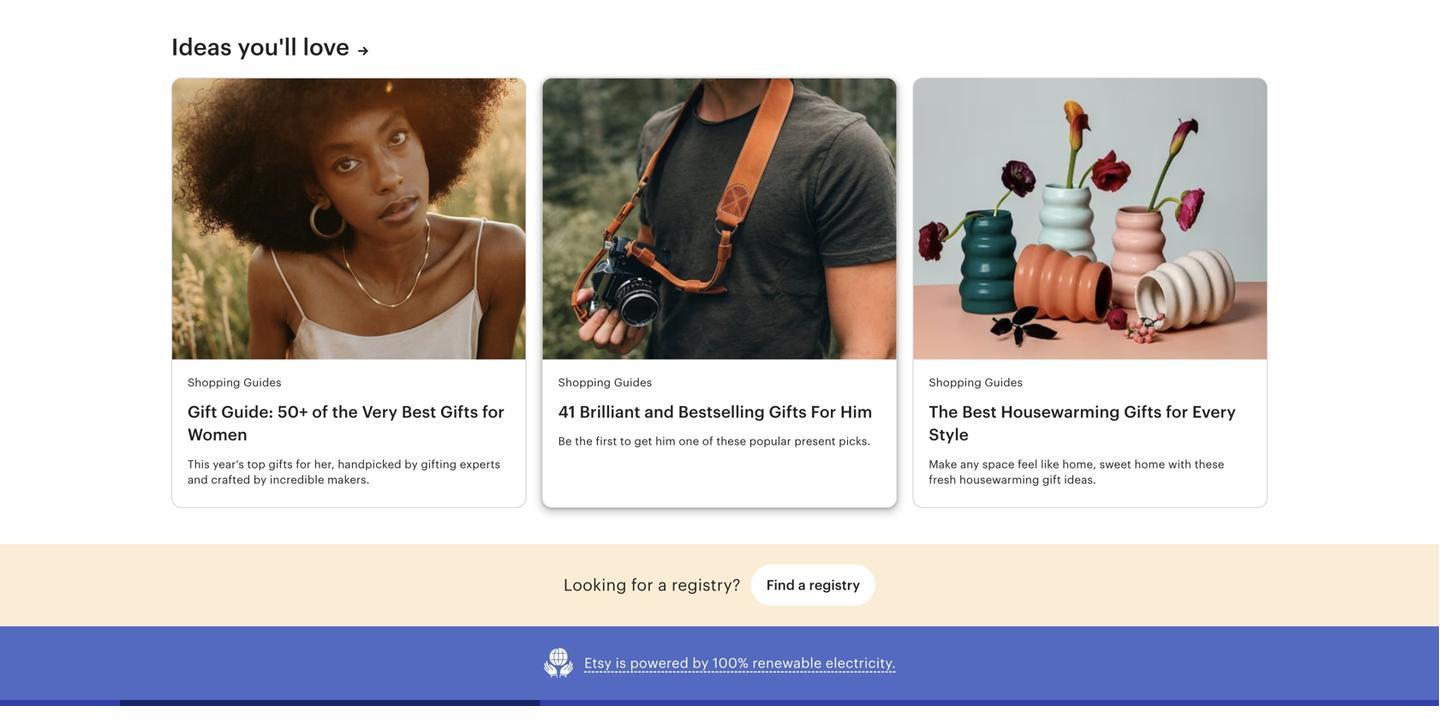 Task type: vqa. For each thing, say whether or not it's contained in the screenshot.
top on the bottom
yes



Task type: describe. For each thing, give the bounding box(es) containing it.
gift
[[188, 403, 217, 421]]

41 brilliant and bestselling gifts for him
[[559, 403, 873, 421]]

home
[[1135, 458, 1166, 471]]

best inside the best housewarming gifts for every style
[[963, 403, 997, 421]]

2 gifts from the left
[[769, 403, 807, 421]]

ideas you'll love link
[[171, 32, 368, 62]]

home,
[[1063, 458, 1097, 471]]

him
[[656, 435, 676, 448]]

best inside gift guide: 50+ of the very best gifts for women
[[402, 403, 437, 421]]

ideas
[[171, 34, 232, 60]]

incredible
[[270, 474, 325, 486]]

ideas you'll love
[[171, 34, 350, 60]]

gifting
[[421, 458, 457, 471]]

0 horizontal spatial a
[[658, 576, 668, 595]]

any
[[961, 458, 980, 471]]

gift guide: 50+ of the very best gifts for women
[[188, 403, 505, 444]]

first
[[596, 435, 617, 448]]

electricity.
[[826, 656, 896, 671]]

gifts inside the best housewarming gifts for every style
[[1125, 403, 1163, 421]]

style
[[929, 426, 969, 444]]

gifts inside gift guide: 50+ of the very best gifts for women
[[441, 403, 479, 421]]

find a registry button
[[751, 565, 876, 606]]

make any space feel like home, sweet home with these fresh housewarming gift ideas.
[[929, 458, 1225, 486]]

for
[[811, 403, 837, 421]]

like
[[1041, 458, 1060, 471]]

guides for best
[[985, 376, 1023, 389]]

be the first to get him one of these popular present picks.
[[559, 435, 871, 448]]

space
[[983, 458, 1015, 471]]

100%
[[713, 656, 749, 671]]

for inside the best housewarming gifts for every style
[[1167, 403, 1189, 421]]

looking
[[564, 576, 627, 595]]

shopping guides for guide:
[[188, 376, 282, 389]]

makers.
[[328, 474, 370, 486]]

etsy is powered by 100% renewable electricity. button
[[543, 647, 896, 680]]

housewarming
[[1001, 403, 1121, 421]]

by inside button
[[693, 656, 709, 671]]

for inside gift guide: 50+ of the very best gifts for women
[[483, 403, 505, 421]]

the best housewarming gifts for every style
[[929, 403, 1237, 444]]

shopping guides for best
[[929, 376, 1023, 389]]

and inside this year's top gifts for her, handpicked by gifting experts and crafted by incredible makers.
[[188, 474, 208, 486]]

etsy
[[585, 656, 612, 671]]

0 vertical spatial and
[[645, 403, 675, 421]]

one
[[679, 435, 700, 448]]

find
[[767, 578, 795, 593]]

year's
[[213, 458, 244, 471]]

shopping for the
[[929, 376, 982, 389]]

for right looking
[[632, 576, 654, 595]]

housewarming
[[960, 474, 1040, 486]]

top
[[247, 458, 266, 471]]

shopping for 41
[[559, 376, 611, 389]]

registry
[[810, 578, 861, 593]]

shopping for gift
[[188, 376, 240, 389]]

bestselling
[[679, 403, 765, 421]]



Task type: locate. For each thing, give the bounding box(es) containing it.
2 horizontal spatial shopping guides
[[929, 376, 1023, 389]]

1 vertical spatial by
[[254, 474, 267, 486]]

of
[[312, 403, 328, 421], [703, 435, 714, 448]]

for up experts
[[483, 403, 505, 421]]

guides for guide:
[[244, 376, 282, 389]]

get
[[635, 435, 653, 448]]

looking for a registry?
[[564, 576, 741, 595]]

handpicked
[[338, 458, 402, 471]]

by down top
[[254, 474, 267, 486]]

by left 100%
[[693, 656, 709, 671]]

every
[[1193, 403, 1237, 421]]

him
[[841, 403, 873, 421]]

for
[[483, 403, 505, 421], [1167, 403, 1189, 421], [296, 458, 311, 471], [632, 576, 654, 595]]

1 horizontal spatial the
[[575, 435, 593, 448]]

guides up housewarming
[[985, 376, 1023, 389]]

guides up brilliant
[[614, 376, 653, 389]]

0 horizontal spatial shopping
[[188, 376, 240, 389]]

be
[[559, 435, 572, 448]]

shopping guides up guide: on the bottom left
[[188, 376, 282, 389]]

1 horizontal spatial of
[[703, 435, 714, 448]]

popular
[[750, 435, 792, 448]]

3 shopping from the left
[[929, 376, 982, 389]]

crafted
[[211, 474, 251, 486]]

shopping guides for brilliant
[[559, 376, 653, 389]]

these
[[717, 435, 747, 448], [1195, 458, 1225, 471]]

a
[[658, 576, 668, 595], [799, 578, 806, 593]]

0 horizontal spatial these
[[717, 435, 747, 448]]

these right with
[[1195, 458, 1225, 471]]

of right 50+
[[312, 403, 328, 421]]

guides
[[244, 376, 282, 389], [614, 376, 653, 389], [985, 376, 1023, 389]]

1 guides from the left
[[244, 376, 282, 389]]

the
[[929, 403, 959, 421]]

of right one
[[703, 435, 714, 448]]

the left very on the left of the page
[[332, 403, 358, 421]]

41
[[559, 403, 576, 421]]

and up him
[[645, 403, 675, 421]]

2 guides from the left
[[614, 376, 653, 389]]

shopping
[[188, 376, 240, 389], [559, 376, 611, 389], [929, 376, 982, 389]]

with
[[1169, 458, 1192, 471]]

1 horizontal spatial gifts
[[769, 403, 807, 421]]

shopping guides up brilliant
[[559, 376, 653, 389]]

1 shopping guides from the left
[[188, 376, 282, 389]]

0 horizontal spatial and
[[188, 474, 208, 486]]

guides up guide: on the bottom left
[[244, 376, 282, 389]]

the inside gift guide: 50+ of the very best gifts for women
[[332, 403, 358, 421]]

best right very on the left of the page
[[402, 403, 437, 421]]

present
[[795, 435, 836, 448]]

guide:
[[221, 403, 274, 421]]

1 shopping from the left
[[188, 376, 240, 389]]

powered
[[630, 656, 689, 671]]

guides for brilliant
[[614, 376, 653, 389]]

these inside make any space feel like home, sweet home with these fresh housewarming gift ideas.
[[1195, 458, 1225, 471]]

2 shopping from the left
[[559, 376, 611, 389]]

etsy is powered by 100% renewable electricity.
[[585, 656, 896, 671]]

fresh
[[929, 474, 957, 486]]

3 gifts from the left
[[1125, 403, 1163, 421]]

for up incredible
[[296, 458, 311, 471]]

feel
[[1018, 458, 1038, 471]]

experts
[[460, 458, 501, 471]]

0 vertical spatial of
[[312, 403, 328, 421]]

registry?
[[672, 576, 741, 595]]

shopping guides
[[188, 376, 282, 389], [559, 376, 653, 389], [929, 376, 1023, 389]]

1 vertical spatial and
[[188, 474, 208, 486]]

of inside gift guide: 50+ of the very best gifts for women
[[312, 403, 328, 421]]

a right find
[[799, 578, 806, 593]]

gift
[[1043, 474, 1062, 486]]

sweet
[[1100, 458, 1132, 471]]

0 horizontal spatial of
[[312, 403, 328, 421]]

by
[[405, 458, 418, 471], [254, 474, 267, 486], [693, 656, 709, 671]]

by left "gifting"
[[405, 458, 418, 471]]

1 vertical spatial the
[[575, 435, 593, 448]]

50+
[[278, 403, 308, 421]]

1 vertical spatial of
[[703, 435, 714, 448]]

best
[[402, 403, 437, 421], [963, 403, 997, 421]]

0 horizontal spatial the
[[332, 403, 358, 421]]

0 horizontal spatial shopping guides
[[188, 376, 282, 389]]

1 horizontal spatial and
[[645, 403, 675, 421]]

1 horizontal spatial by
[[405, 458, 418, 471]]

for inside this year's top gifts for her, handpicked by gifting experts and crafted by incredible makers.
[[296, 458, 311, 471]]

gifts up home
[[1125, 403, 1163, 421]]

shopping up 41
[[559, 376, 611, 389]]

1 best from the left
[[402, 403, 437, 421]]

1 horizontal spatial guides
[[614, 376, 653, 389]]

best right "the"
[[963, 403, 997, 421]]

women
[[188, 426, 248, 444]]

2 horizontal spatial gifts
[[1125, 403, 1163, 421]]

2 shopping guides from the left
[[559, 376, 653, 389]]

ideas.
[[1065, 474, 1097, 486]]

2 horizontal spatial by
[[693, 656, 709, 671]]

0 horizontal spatial gifts
[[441, 403, 479, 421]]

0 vertical spatial the
[[332, 403, 358, 421]]

0 horizontal spatial best
[[402, 403, 437, 421]]

gifts up "gifting"
[[441, 403, 479, 421]]

1 horizontal spatial shopping guides
[[559, 376, 653, 389]]

renewable
[[753, 656, 822, 671]]

her,
[[314, 458, 335, 471]]

0 vertical spatial by
[[405, 458, 418, 471]]

2 horizontal spatial guides
[[985, 376, 1023, 389]]

footer element
[[541, 700, 1320, 706]]

2 horizontal spatial shopping
[[929, 376, 982, 389]]

3 guides from the left
[[985, 376, 1023, 389]]

the
[[332, 403, 358, 421], [575, 435, 593, 448]]

make
[[929, 458, 958, 471]]

shopping guides up "the"
[[929, 376, 1023, 389]]

gifts
[[441, 403, 479, 421], [769, 403, 807, 421], [1125, 403, 1163, 421]]

very
[[362, 403, 398, 421]]

and
[[645, 403, 675, 421], [188, 474, 208, 486]]

shopping up "the"
[[929, 376, 982, 389]]

a inside find a registry button
[[799, 578, 806, 593]]

to
[[621, 435, 632, 448]]

love
[[303, 34, 350, 60]]

is
[[616, 656, 627, 671]]

0 horizontal spatial guides
[[244, 376, 282, 389]]

and down this
[[188, 474, 208, 486]]

2 vertical spatial by
[[693, 656, 709, 671]]

1 horizontal spatial a
[[799, 578, 806, 593]]

1 horizontal spatial shopping
[[559, 376, 611, 389]]

shopping up gift
[[188, 376, 240, 389]]

a left registry? on the bottom of the page
[[658, 576, 668, 595]]

0 vertical spatial these
[[717, 435, 747, 448]]

picks.
[[839, 435, 871, 448]]

these down bestselling
[[717, 435, 747, 448]]

for left every
[[1167, 403, 1189, 421]]

1 gifts from the left
[[441, 403, 479, 421]]

this
[[188, 458, 210, 471]]

this year's top gifts for her, handpicked by gifting experts and crafted by incredible makers.
[[188, 458, 501, 486]]

0 horizontal spatial by
[[254, 474, 267, 486]]

3 shopping guides from the left
[[929, 376, 1023, 389]]

brilliant
[[580, 403, 641, 421]]

1 vertical spatial these
[[1195, 458, 1225, 471]]

the right 'be'
[[575, 435, 593, 448]]

gifts up popular
[[769, 403, 807, 421]]

gifts
[[269, 458, 293, 471]]

find a registry
[[767, 578, 861, 593]]

you'll
[[238, 34, 297, 60]]

1 horizontal spatial best
[[963, 403, 997, 421]]

1 horizontal spatial these
[[1195, 458, 1225, 471]]

2 best from the left
[[963, 403, 997, 421]]



